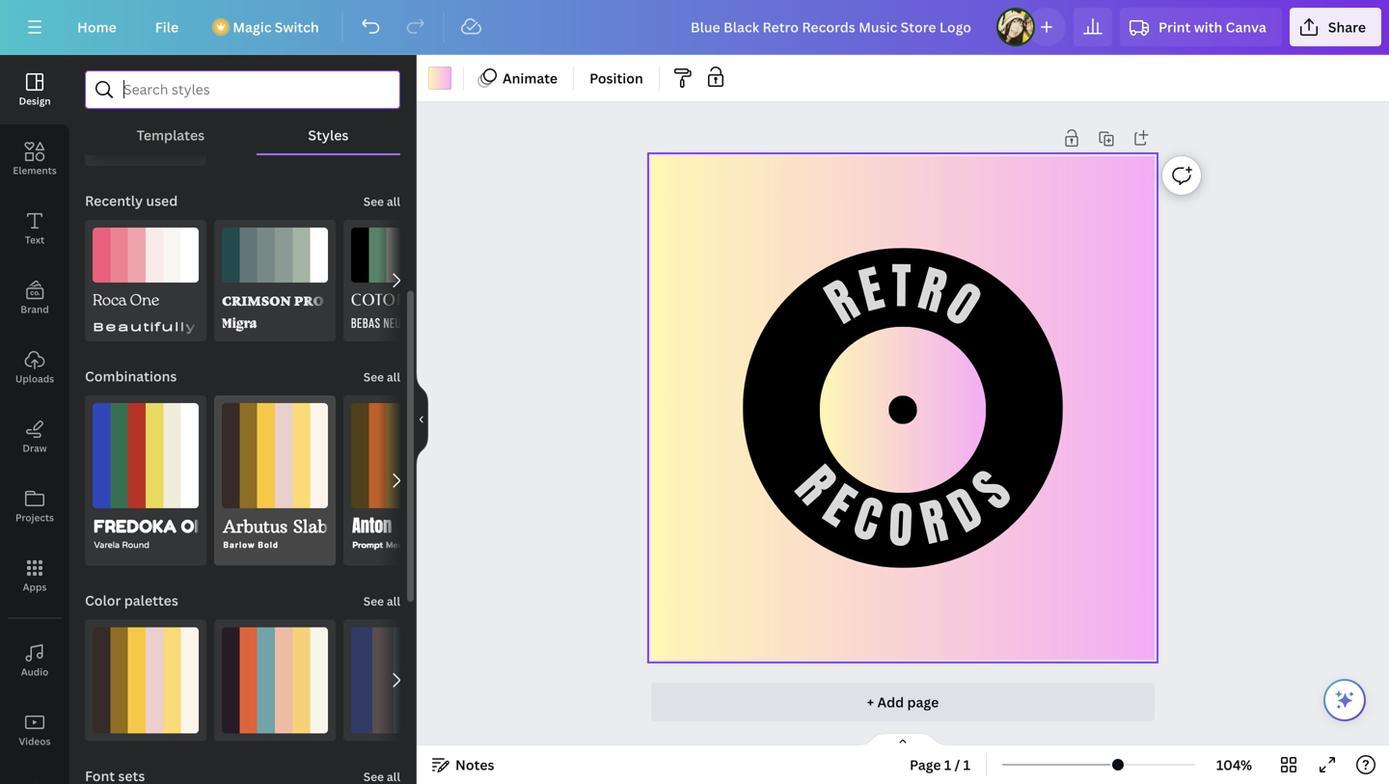 Task type: vqa. For each thing, say whether or not it's contained in the screenshot.
first you from the right
no



Task type: describe. For each thing, give the bounding box(es) containing it.
brand button
[[0, 263, 69, 333]]

color palettes
[[85, 592, 178, 610]]

t
[[892, 251, 912, 322]]

share
[[1329, 18, 1366, 36]]

+ add page button
[[651, 683, 1155, 722]]

e t r
[[853, 251, 954, 329]]

styles button
[[256, 117, 400, 153]]

styles
[[308, 126, 349, 144]]

r inside e t r
[[912, 253, 954, 329]]

linear gradient 90°: #fff7ad, #ffa9f9 image
[[428, 67, 452, 90]]

apply "lemon meringue" style image
[[93, 628, 199, 734]]

all for used
[[387, 193, 400, 209]]

share button
[[1290, 8, 1382, 46]]

recently used button
[[83, 181, 180, 220]]

home
[[77, 18, 117, 36]]

file button
[[140, 8, 194, 46]]

projects
[[15, 511, 54, 524]]

one
[[130, 291, 159, 314]]

draw button
[[0, 402, 69, 472]]

notes button
[[425, 750, 502, 781]]

see all button for combinations
[[362, 357, 402, 396]]

d
[[938, 474, 994, 548]]

combinations
[[85, 367, 177, 385]]

page
[[907, 693, 939, 712]]

projects button
[[0, 472, 69, 541]]

animate
[[503, 69, 558, 87]]

1 horizontal spatial o
[[934, 268, 993, 341]]

with
[[1194, 18, 1223, 36]]

switch
[[275, 18, 319, 36]]

crimson pro migra
[[222, 292, 324, 332]]

roca one beautifully delicious sans
[[93, 291, 352, 334]]

/
[[955, 756, 960, 774]]

videos button
[[0, 696, 69, 765]]

show pages image
[[857, 732, 949, 748]]

see for color palettes
[[364, 594, 384, 609]]

magic switch button
[[202, 8, 335, 46]]

see all for color palettes
[[364, 594, 400, 609]]

see all button for color palettes
[[362, 581, 402, 620]]

animate button
[[472, 63, 566, 94]]

position button
[[582, 63, 651, 94]]

o inside c o r
[[888, 490, 914, 562]]

elements button
[[0, 124, 69, 194]]

+
[[867, 693, 874, 712]]

add
[[878, 693, 904, 712]]

print with canva
[[1159, 18, 1267, 36]]

draw
[[23, 442, 47, 455]]

uploads
[[15, 372, 54, 385]]

+ add page
[[867, 693, 939, 712]]

main menu bar
[[0, 0, 1389, 55]]

neue
[[384, 318, 407, 332]]

magic switch
[[233, 18, 319, 36]]

apps button
[[0, 541, 69, 611]]

cotoris bebas neue
[[351, 291, 422, 332]]

all for palettes
[[387, 594, 400, 609]]

brand
[[21, 303, 49, 316]]

1 1 from the left
[[945, 756, 952, 774]]

see all for combinations
[[364, 369, 400, 385]]

color
[[85, 592, 121, 610]]

pro
[[294, 292, 324, 309]]

roca
[[93, 291, 127, 314]]

104% button
[[1203, 750, 1266, 781]]

file
[[155, 18, 179, 36]]



Task type: locate. For each thing, give the bounding box(es) containing it.
palettes
[[124, 592, 178, 610]]

1 vertical spatial see
[[364, 369, 384, 385]]

o left d
[[888, 490, 914, 562]]

audio button
[[0, 626, 69, 696]]

combinations button
[[83, 357, 179, 396]]

2 see all from the top
[[364, 369, 400, 385]]

3 all from the top
[[387, 594, 400, 609]]

page 1 / 1
[[910, 756, 971, 774]]

apply "thrift shop" style image
[[222, 628, 328, 734]]

recently
[[85, 192, 143, 210]]

0 horizontal spatial 1
[[945, 756, 952, 774]]

see all button down neue
[[362, 357, 402, 396]]

recently used
[[85, 192, 178, 210]]

1 vertical spatial e
[[812, 471, 867, 542]]

sans
[[301, 318, 352, 334]]

audio
[[21, 666, 49, 679]]

1
[[945, 756, 952, 774], [964, 756, 971, 774]]

see for combinations
[[364, 369, 384, 385]]

1 vertical spatial see all
[[364, 369, 400, 385]]

hide image
[[416, 373, 428, 466]]

c o r
[[846, 483, 954, 562]]

apps
[[23, 581, 47, 594]]

e inside e t r
[[853, 253, 891, 327]]

Search styles search field
[[124, 71, 362, 108]]

see all down styles button
[[364, 193, 400, 209]]

color palettes button
[[83, 581, 180, 620]]

canva
[[1226, 18, 1267, 36]]

see all button up apply "stone castle" style image
[[362, 581, 402, 620]]

1 vertical spatial o
[[888, 490, 914, 562]]

1 horizontal spatial 1
[[964, 756, 971, 774]]

1 vertical spatial all
[[387, 369, 400, 385]]

side panel tab list
[[0, 55, 69, 784]]

templates button
[[85, 117, 256, 153]]

c
[[846, 483, 890, 558]]

print
[[1159, 18, 1191, 36]]

see all up apply "stone castle" style image
[[364, 594, 400, 609]]

o right t on the top of the page
[[934, 268, 993, 341]]

0 vertical spatial all
[[387, 193, 400, 209]]

2 1 from the left
[[964, 756, 971, 774]]

all
[[387, 193, 400, 209], [387, 369, 400, 385], [387, 594, 400, 609]]

e for e t r
[[853, 253, 891, 327]]

0 vertical spatial e
[[853, 253, 891, 327]]

apply "stone castle" style image
[[351, 628, 457, 734]]

2 see all button from the top
[[362, 357, 402, 396]]

elements
[[13, 164, 57, 177]]

1 see from the top
[[364, 193, 384, 209]]

3 see all from the top
[[364, 594, 400, 609]]

see all for recently used
[[364, 193, 400, 209]]

delicious
[[203, 318, 294, 334]]

0 vertical spatial see all button
[[362, 181, 402, 220]]

1 see all button from the top
[[362, 181, 402, 220]]

0 vertical spatial see
[[364, 193, 384, 209]]

all left hide image
[[387, 369, 400, 385]]

canva assistant image
[[1334, 689, 1357, 712]]

see all button down styles button
[[362, 181, 402, 220]]

e
[[853, 253, 891, 327], [812, 471, 867, 542]]

o
[[934, 268, 993, 341], [888, 490, 914, 562]]

104%
[[1217, 756, 1253, 774]]

3 see all button from the top
[[362, 581, 402, 620]]

0 vertical spatial see all
[[364, 193, 400, 209]]

0 vertical spatial o
[[934, 268, 993, 341]]

crimson
[[222, 292, 291, 309]]

2 vertical spatial see
[[364, 594, 384, 609]]

position
[[590, 69, 643, 87]]

text button
[[0, 194, 69, 263]]

see down styles button
[[364, 193, 384, 209]]

templates
[[137, 126, 205, 144]]

migra
[[222, 317, 257, 332]]

print with canva button
[[1120, 8, 1282, 46]]

see all
[[364, 193, 400, 209], [364, 369, 400, 385], [364, 594, 400, 609]]

design button
[[0, 55, 69, 124]]

design
[[19, 95, 51, 108]]

all down styles button
[[387, 193, 400, 209]]

e for e
[[812, 471, 867, 542]]

1 all from the top
[[387, 193, 400, 209]]

videos
[[19, 735, 51, 748]]

3 see from the top
[[364, 594, 384, 609]]

bebas
[[351, 318, 381, 332]]

r inside c o r
[[915, 486, 954, 560]]

1 left /
[[945, 756, 952, 774]]

uploads button
[[0, 333, 69, 402]]

see all button for recently used
[[362, 181, 402, 220]]

1 right /
[[964, 756, 971, 774]]

r
[[912, 253, 954, 329], [814, 266, 871, 339], [781, 453, 850, 518], [915, 486, 954, 560]]

linear gradient 90°: #fff7ad, #ffa9f9 image
[[428, 67, 452, 90]]

beautifully
[[93, 318, 197, 334]]

2 see from the top
[[364, 369, 384, 385]]

apply "color palette" style image
[[93, 116, 199, 158]]

see for recently used
[[364, 193, 384, 209]]

see
[[364, 193, 384, 209], [364, 369, 384, 385], [364, 594, 384, 609]]

0 horizontal spatial o
[[888, 490, 914, 562]]

2 vertical spatial see all
[[364, 594, 400, 609]]

cotoris
[[351, 291, 422, 311]]

2 all from the top
[[387, 369, 400, 385]]

2 vertical spatial all
[[387, 594, 400, 609]]

see all button
[[362, 181, 402, 220], [362, 357, 402, 396], [362, 581, 402, 620]]

all up apply "stone castle" style image
[[387, 594, 400, 609]]

2 vertical spatial see all button
[[362, 581, 402, 620]]

see down the bebas
[[364, 369, 384, 385]]

see up apply "stone castle" style image
[[364, 594, 384, 609]]

1 see all from the top
[[364, 193, 400, 209]]

text
[[25, 234, 44, 247]]

s
[[959, 457, 1026, 524]]

magic
[[233, 18, 272, 36]]

home link
[[62, 8, 132, 46]]

notes
[[455, 756, 494, 774]]

page
[[910, 756, 941, 774]]

Design title text field
[[675, 8, 989, 46]]

1 vertical spatial see all button
[[362, 357, 402, 396]]

used
[[146, 192, 178, 210]]

see all down neue
[[364, 369, 400, 385]]



